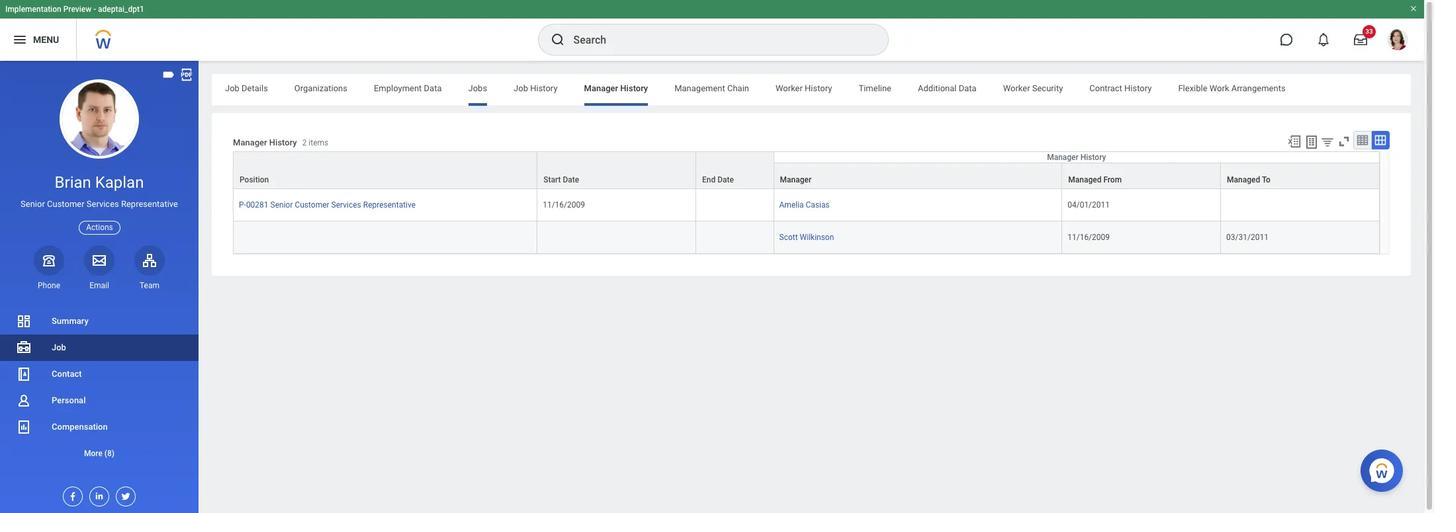 Task type: describe. For each thing, give the bounding box(es) containing it.
contact image
[[16, 367, 32, 383]]

justify image
[[12, 32, 28, 48]]

job link
[[0, 335, 199, 361]]

facebook image
[[64, 488, 78, 502]]

implementation
[[5, 5, 61, 14]]

view team image
[[142, 253, 158, 269]]

manager history inside popup button
[[1047, 153, 1106, 162]]

arrangements
[[1231, 83, 1286, 93]]

manager up managed from
[[1047, 153, 1079, 162]]

team link
[[134, 245, 165, 291]]

select to filter grid data image
[[1320, 135, 1335, 149]]

expand table image
[[1374, 134, 1387, 147]]

0 horizontal spatial 11/16/2009
[[543, 201, 585, 210]]

position
[[240, 175, 269, 185]]

implementation preview -   adeptai_dpt1
[[5, 5, 144, 14]]

03/31/2011
[[1226, 233, 1269, 242]]

amelia
[[779, 201, 804, 210]]

customer inside navigation pane region
[[47, 199, 84, 209]]

row containing manager
[[233, 163, 1380, 189]]

end date button
[[696, 152, 773, 189]]

contact link
[[0, 361, 199, 388]]

from
[[1103, 175, 1122, 185]]

personal image
[[16, 393, 32, 409]]

Search Workday  search field
[[573, 25, 861, 54]]

phone
[[38, 281, 60, 290]]

row containing p-00281 senior customer services representative
[[233, 189, 1380, 222]]

(8)
[[104, 449, 115, 459]]

inbox large image
[[1354, 33, 1367, 46]]

brian kaplan
[[55, 173, 144, 192]]

export to worksheets image
[[1304, 134, 1320, 150]]

menu banner
[[0, 0, 1424, 61]]

history inside manager history popup button
[[1081, 153, 1106, 162]]

mail image
[[91, 253, 107, 269]]

start
[[543, 175, 561, 185]]

history left the management
[[620, 83, 648, 93]]

senior inside row
[[270, 201, 293, 210]]

tag image
[[161, 68, 176, 82]]

personal
[[52, 396, 86, 406]]

history down search image
[[530, 83, 558, 93]]

contract history
[[1089, 83, 1152, 93]]

phone image
[[40, 253, 58, 269]]

start date button
[[537, 152, 696, 189]]

scott wilkinson
[[779, 233, 834, 242]]

row containing manager history
[[233, 152, 1380, 189]]

phone button
[[34, 245, 64, 291]]

jobs
[[468, 83, 487, 93]]

row containing scott wilkinson
[[233, 222, 1380, 254]]

personal link
[[0, 388, 199, 414]]

list containing summary
[[0, 308, 199, 467]]

p-00281 senior customer services representative link
[[239, 198, 416, 210]]

profile logan mcneil image
[[1387, 29, 1408, 53]]

summary link
[[0, 308, 199, 335]]

manager right job history
[[584, 83, 618, 93]]

senior inside navigation pane region
[[21, 199, 45, 209]]

job details
[[225, 83, 268, 93]]

senior customer services representative
[[21, 199, 178, 209]]

2
[[302, 139, 307, 148]]

representative inside row
[[363, 201, 416, 210]]

email
[[89, 281, 109, 290]]

casias
[[806, 201, 830, 210]]

0 horizontal spatial manager history
[[584, 83, 648, 93]]

amelia casias
[[779, 201, 830, 210]]

04/01/2011
[[1068, 201, 1110, 210]]

flexible work arrangements
[[1178, 83, 1286, 93]]

worker history
[[776, 83, 832, 93]]

p-
[[239, 201, 246, 210]]

navigation pane region
[[0, 61, 199, 514]]

amelia casias link
[[779, 198, 830, 210]]

services inside the p-00281 senior customer services representative link
[[331, 201, 361, 210]]

job for job details
[[225, 83, 239, 93]]

export to excel image
[[1287, 134, 1302, 149]]

end
[[702, 175, 716, 185]]

scott
[[779, 233, 798, 242]]

linkedin image
[[90, 488, 105, 502]]

managed to button
[[1221, 164, 1379, 189]]

table image
[[1356, 134, 1369, 147]]

contact
[[52, 369, 82, 379]]

date for end date
[[718, 175, 734, 185]]

timeline
[[859, 83, 891, 93]]

more (8) button
[[0, 441, 199, 467]]

twitter image
[[116, 488, 131, 502]]

data for additional data
[[959, 83, 977, 93]]

end date
[[702, 175, 734, 185]]

details
[[242, 83, 268, 93]]

email button
[[84, 245, 114, 291]]

managed to
[[1227, 175, 1270, 185]]



Task type: vqa. For each thing, say whether or not it's contained in the screenshot.
Representative
yes



Task type: locate. For each thing, give the bounding box(es) containing it.
33
[[1365, 28, 1373, 35]]

1 vertical spatial 11/16/2009
[[1068, 233, 1110, 242]]

worker for worker history
[[776, 83, 803, 93]]

history left "2"
[[269, 138, 297, 148]]

customer right 00281
[[295, 201, 329, 210]]

menu button
[[0, 19, 76, 61]]

scott wilkinson link
[[779, 230, 834, 242]]

summary image
[[16, 314, 32, 330]]

actions
[[86, 223, 113, 232]]

preview
[[63, 5, 91, 14]]

2 worker from the left
[[1003, 83, 1030, 93]]

job inside list
[[52, 343, 66, 353]]

representative inside navigation pane region
[[121, 199, 178, 209]]

data
[[424, 83, 442, 93], [959, 83, 977, 93]]

managed from button
[[1062, 164, 1220, 189]]

representative down position popup button
[[363, 201, 416, 210]]

work
[[1210, 83, 1229, 93]]

0 horizontal spatial job
[[52, 343, 66, 353]]

senior right 00281
[[270, 201, 293, 210]]

senior
[[21, 199, 45, 209], [270, 201, 293, 210]]

worker security
[[1003, 83, 1063, 93]]

management
[[674, 83, 725, 93]]

kaplan
[[95, 173, 144, 192]]

managed for managed from
[[1068, 175, 1101, 185]]

manager history 2 items
[[233, 138, 328, 148]]

managed for managed to
[[1227, 175, 1260, 185]]

manager history
[[584, 83, 648, 93], [1047, 153, 1106, 162]]

security
[[1032, 83, 1063, 93]]

0 horizontal spatial managed
[[1068, 175, 1101, 185]]

fullscreen image
[[1337, 134, 1351, 149]]

employment
[[374, 83, 422, 93]]

0 horizontal spatial data
[[424, 83, 442, 93]]

data right additional
[[959, 83, 977, 93]]

date inside popup button
[[563, 175, 579, 185]]

history right contract
[[1124, 83, 1152, 93]]

1 managed from the left
[[1068, 175, 1101, 185]]

notifications large image
[[1317, 33, 1330, 46]]

worker left the security on the top
[[1003, 83, 1030, 93]]

1 horizontal spatial worker
[[1003, 83, 1030, 93]]

1 data from the left
[[424, 83, 442, 93]]

0 horizontal spatial representative
[[121, 199, 178, 209]]

adeptai_dpt1
[[98, 5, 144, 14]]

1 horizontal spatial manager history
[[1047, 153, 1106, 162]]

flexible
[[1178, 83, 1207, 93]]

1 horizontal spatial customer
[[295, 201, 329, 210]]

start date
[[543, 175, 579, 185]]

history left "timeline"
[[805, 83, 832, 93]]

close environment banner image
[[1410, 5, 1418, 13]]

data right employment
[[424, 83, 442, 93]]

1 row from the top
[[233, 152, 1380, 189]]

manager
[[584, 83, 618, 93], [233, 138, 267, 148], [1047, 153, 1079, 162], [780, 175, 811, 185]]

date right end
[[718, 175, 734, 185]]

managed down manager history popup button
[[1068, 175, 1101, 185]]

row
[[233, 152, 1380, 189], [233, 163, 1380, 189], [233, 189, 1380, 222], [233, 222, 1380, 254]]

search image
[[550, 32, 565, 48]]

position button
[[234, 152, 537, 189]]

chain
[[727, 83, 749, 93]]

2 row from the top
[[233, 163, 1380, 189]]

managed inside popup button
[[1068, 175, 1101, 185]]

job
[[225, 83, 239, 93], [514, 83, 528, 93], [52, 343, 66, 353]]

customer
[[47, 199, 84, 209], [295, 201, 329, 210]]

items
[[309, 139, 328, 148]]

3 row from the top
[[233, 189, 1380, 222]]

-
[[93, 5, 96, 14]]

toolbar
[[1281, 131, 1390, 152]]

2 managed from the left
[[1227, 175, 1260, 185]]

date for start date
[[563, 175, 579, 185]]

to
[[1262, 175, 1270, 185]]

1 horizontal spatial date
[[718, 175, 734, 185]]

0 vertical spatial manager history
[[584, 83, 648, 93]]

1 horizontal spatial managed
[[1227, 175, 1260, 185]]

services inside navigation pane region
[[87, 199, 119, 209]]

4 row from the top
[[233, 222, 1380, 254]]

1 horizontal spatial data
[[959, 83, 977, 93]]

1 worker from the left
[[776, 83, 803, 93]]

cell
[[696, 189, 774, 222], [1221, 189, 1380, 222], [233, 222, 537, 254], [537, 222, 696, 254], [696, 222, 774, 254]]

compensation image
[[16, 420, 32, 435]]

p-00281 senior customer services representative
[[239, 201, 416, 210]]

managed from
[[1068, 175, 1122, 185]]

history
[[530, 83, 558, 93], [620, 83, 648, 93], [805, 83, 832, 93], [1124, 83, 1152, 93], [269, 138, 297, 148], [1081, 153, 1106, 162]]

1 horizontal spatial services
[[331, 201, 361, 210]]

1 horizontal spatial senior
[[270, 201, 293, 210]]

senior up phone icon
[[21, 199, 45, 209]]

additional
[[918, 83, 957, 93]]

33 button
[[1346, 25, 1376, 54]]

1 date from the left
[[563, 175, 579, 185]]

0 horizontal spatial senior
[[21, 199, 45, 209]]

1 vertical spatial manager history
[[1047, 153, 1106, 162]]

more (8) button
[[0, 446, 199, 462]]

11/16/2009 down 04/01/2011
[[1068, 233, 1110, 242]]

phone brian kaplan element
[[34, 280, 64, 291]]

team
[[140, 281, 159, 290]]

customer down brian
[[47, 199, 84, 209]]

additional data
[[918, 83, 977, 93]]

employment data
[[374, 83, 442, 93]]

managed
[[1068, 175, 1101, 185], [1227, 175, 1260, 185]]

services down brian kaplan
[[87, 199, 119, 209]]

manager button
[[774, 164, 1062, 189]]

management chain
[[674, 83, 749, 93]]

1 horizontal spatial job
[[225, 83, 239, 93]]

date
[[563, 175, 579, 185], [718, 175, 734, 185]]

team brian kaplan element
[[134, 280, 165, 291]]

more (8)
[[84, 449, 115, 459]]

compensation
[[52, 422, 108, 432]]

managed inside popup button
[[1227, 175, 1260, 185]]

0 horizontal spatial date
[[563, 175, 579, 185]]

job for job history
[[514, 83, 528, 93]]

list
[[0, 308, 199, 467]]

job up contact
[[52, 343, 66, 353]]

worker for worker security
[[1003, 83, 1030, 93]]

organizations
[[294, 83, 347, 93]]

email brian kaplan element
[[84, 280, 114, 291]]

job left details in the left top of the page
[[225, 83, 239, 93]]

1 horizontal spatial 11/16/2009
[[1068, 233, 1110, 242]]

2 date from the left
[[718, 175, 734, 185]]

services down position popup button
[[331, 201, 361, 210]]

menu
[[33, 34, 59, 45]]

1 horizontal spatial representative
[[363, 201, 416, 210]]

11/16/2009
[[543, 201, 585, 210], [1068, 233, 1110, 242]]

0 horizontal spatial services
[[87, 199, 119, 209]]

brian
[[55, 173, 91, 192]]

tab list
[[212, 74, 1411, 106]]

manager up the position
[[233, 138, 267, 148]]

date right start
[[563, 175, 579, 185]]

contract
[[1089, 83, 1122, 93]]

wilkinson
[[800, 233, 834, 242]]

date inside popup button
[[718, 175, 734, 185]]

manager up amelia casias link
[[780, 175, 811, 185]]

view printable version (pdf) image
[[179, 68, 194, 82]]

job history
[[514, 83, 558, 93]]

0 horizontal spatial customer
[[47, 199, 84, 209]]

actions button
[[79, 221, 120, 235]]

managed left to
[[1227, 175, 1260, 185]]

manager history button
[[774, 152, 1379, 163]]

representative
[[121, 199, 178, 209], [363, 201, 416, 210]]

0 vertical spatial 11/16/2009
[[543, 201, 585, 210]]

summary
[[52, 316, 89, 326]]

history up managed from
[[1081, 153, 1106, 162]]

customer inside row
[[295, 201, 329, 210]]

data for employment data
[[424, 83, 442, 93]]

representative down "kaplan"
[[121, 199, 178, 209]]

00281
[[246, 201, 268, 210]]

worker
[[776, 83, 803, 93], [1003, 83, 1030, 93]]

11/16/2009 down the start date
[[543, 201, 585, 210]]

2 data from the left
[[959, 83, 977, 93]]

services
[[87, 199, 119, 209], [331, 201, 361, 210]]

job right the jobs
[[514, 83, 528, 93]]

more
[[84, 449, 102, 459]]

2 horizontal spatial job
[[514, 83, 528, 93]]

compensation link
[[0, 414, 199, 441]]

tab list containing job details
[[212, 74, 1411, 106]]

worker right chain at the top right of the page
[[776, 83, 803, 93]]

0 horizontal spatial worker
[[776, 83, 803, 93]]

job image
[[16, 340, 32, 356]]



